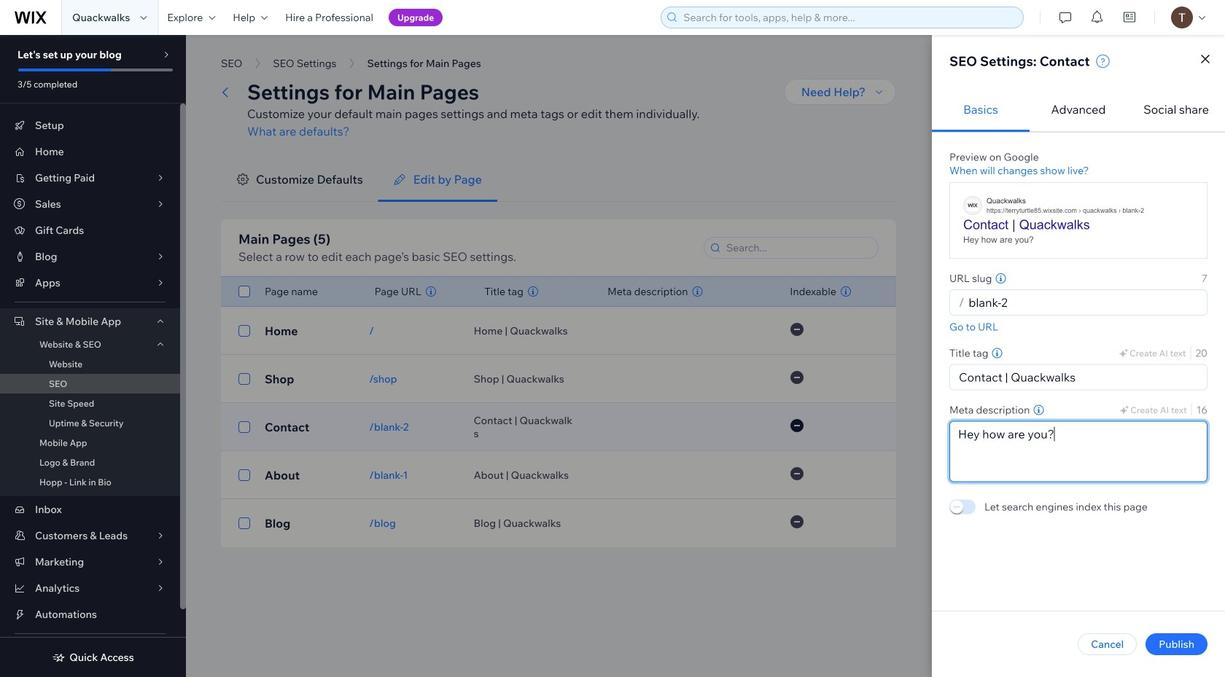 Task type: locate. For each thing, give the bounding box(es) containing it.
1 horizontal spatial tab list
[[932, 88, 1225, 132]]

0 vertical spatial tab list
[[932, 88, 1225, 132]]

None checkbox
[[238, 283, 250, 300], [238, 322, 250, 340], [238, 419, 250, 436], [238, 283, 250, 300], [238, 322, 250, 340], [238, 419, 250, 436]]

None checkbox
[[238, 370, 250, 388], [238, 467, 250, 484], [238, 515, 250, 532], [238, 370, 250, 388], [238, 467, 250, 484], [238, 515, 250, 532]]

tab list
[[932, 88, 1225, 132], [221, 158, 896, 202]]

Search engines may show a different title field
[[955, 365, 1203, 390]]

Add the last part of the URL field
[[964, 290, 1203, 315]]

0 horizontal spatial tab list
[[221, 158, 896, 202]]



Task type: vqa. For each thing, say whether or not it's contained in the screenshot.
Explore
no



Task type: describe. For each thing, give the bounding box(es) containing it.
sidebar element
[[0, 35, 186, 678]]

Search engines may show a different description text field
[[950, 421, 1208, 482]]

Search for tools, apps, help & more... field
[[679, 7, 1019, 28]]

1 vertical spatial tab list
[[221, 158, 896, 202]]

Search... field
[[722, 238, 874, 258]]



